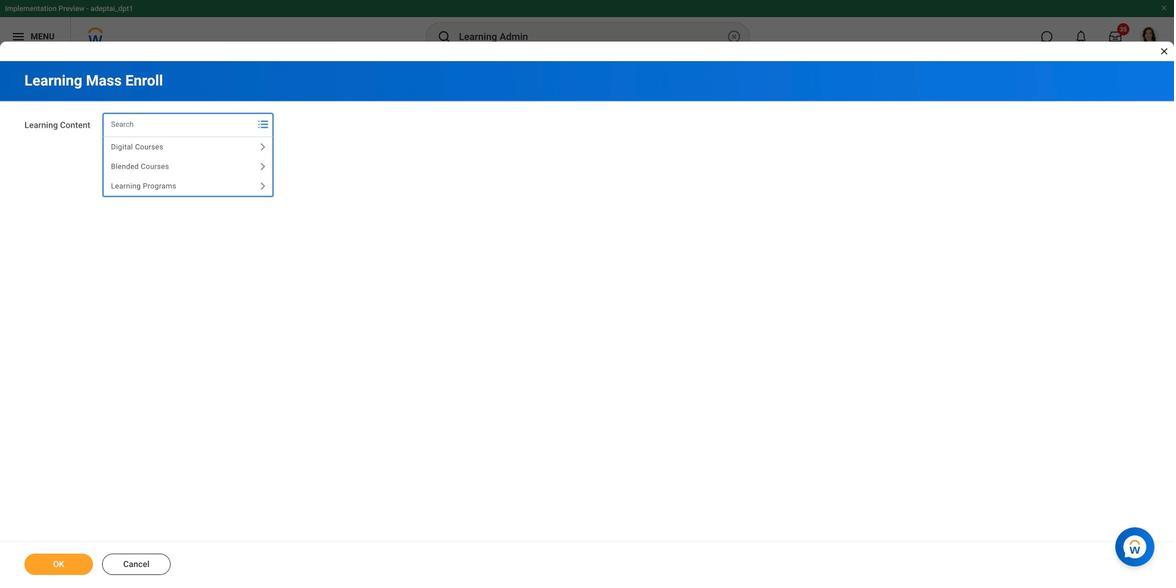 Task type: locate. For each thing, give the bounding box(es) containing it.
chevron right small image
[[256, 140, 270, 154], [256, 159, 270, 174], [256, 179, 270, 194]]

close learning mass enroll image
[[1160, 46, 1170, 56]]

dialog
[[0, 0, 1175, 587]]

main content
[[0, 61, 1175, 587]]

workday assistant region
[[1116, 523, 1160, 567]]

1 chevron right small image from the top
[[256, 140, 270, 154]]

search image
[[437, 29, 452, 44]]

1 vertical spatial chevron right small image
[[256, 159, 270, 174]]

banner
[[0, 0, 1175, 56]]

notifications large image
[[1076, 31, 1088, 43]]

prompts image
[[256, 117, 271, 132]]

0 vertical spatial chevron right small image
[[256, 140, 270, 154]]

2 vertical spatial chevron right small image
[[256, 179, 270, 194]]

profile logan mcneil element
[[1133, 23, 1167, 50]]



Task type: describe. For each thing, give the bounding box(es) containing it.
Search field
[[103, 113, 254, 136]]

3 chevron right small image from the top
[[256, 179, 270, 194]]

x circle image
[[727, 29, 742, 44]]

close environment banner image
[[1161, 4, 1169, 12]]

2 chevron right small image from the top
[[256, 159, 270, 174]]

inbox large image
[[1110, 31, 1122, 43]]



Task type: vqa. For each thing, say whether or not it's contained in the screenshot.
"Close Learning Mass Enroll" 'Icon'
yes



